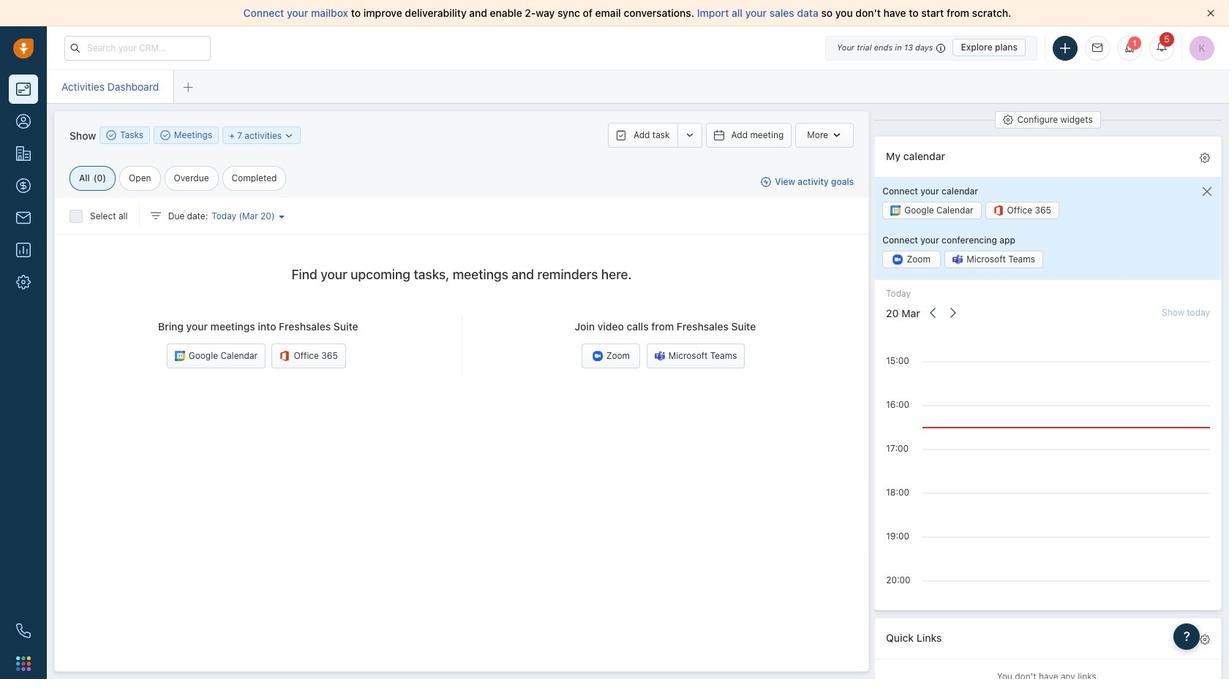 Task type: describe. For each thing, give the bounding box(es) containing it.
down image
[[284, 131, 295, 141]]

freshworks switcher image
[[16, 657, 31, 672]]

send email image
[[1093, 43, 1103, 53]]



Task type: locate. For each thing, give the bounding box(es) containing it.
Search your CRM... text field
[[64, 35, 211, 60]]

phone image
[[16, 624, 31, 639]]

close image
[[1208, 10, 1215, 17]]

phone element
[[9, 617, 38, 646]]



